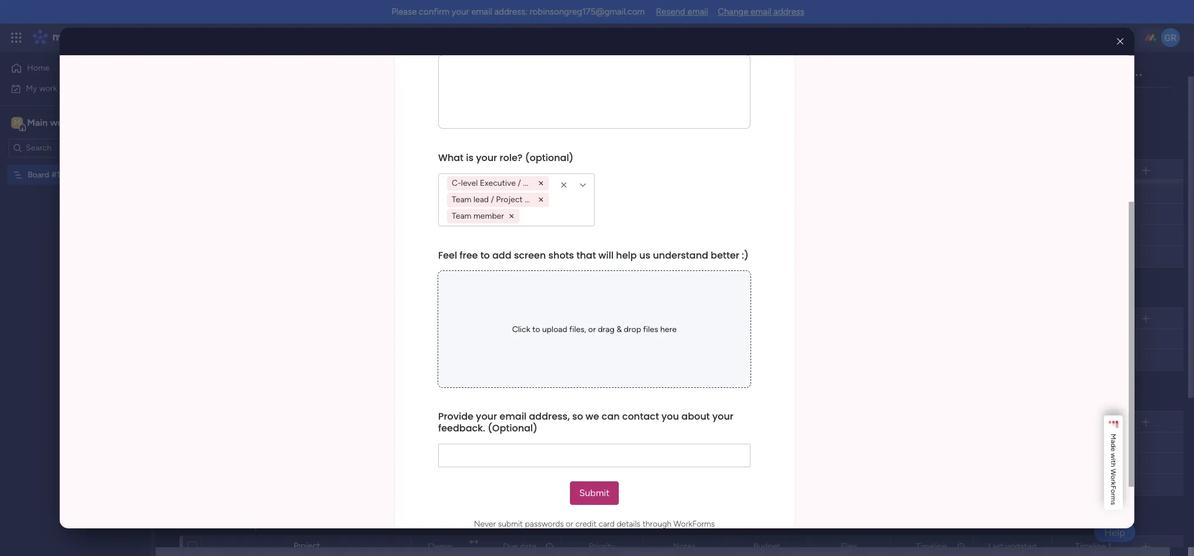 Task type: locate. For each thing, give the bounding box(es) containing it.
monday
[[52, 31, 93, 44]]

work right monday
[[95, 31, 116, 44]]

None field
[[500, 312, 539, 325], [586, 312, 618, 325], [750, 312, 783, 325], [500, 312, 539, 325], [586, 312, 618, 325], [750, 312, 783, 325]]

1 vertical spatial timeline 1 field
[[1072, 540, 1114, 553]]

filter button
[[370, 97, 425, 116]]

nov 22
[[507, 169, 532, 177]]

group
[[228, 516, 262, 531]]

2 timeline 1 field from the top
[[1072, 540, 1114, 553]]

0 vertical spatial due date
[[503, 164, 536, 174]]

1 horizontal spatial column information image
[[956, 542, 966, 551]]

owner for 2nd owner field from the top of the page
[[428, 313, 453, 323]]

0 vertical spatial due
[[503, 164, 518, 174]]

timeline 1
[[1075, 417, 1111, 427], [1075, 541, 1111, 551]]

3 date from the top
[[520, 541, 536, 551]]

resend email
[[656, 6, 708, 17]]

email
[[471, 6, 492, 17], [687, 6, 708, 17], [751, 6, 771, 17]]

1 due date field from the top
[[500, 163, 539, 176]]

monday work management
[[52, 31, 183, 44]]

0 vertical spatial timeline 1 field
[[1072, 416, 1114, 429]]

3 due from the top
[[503, 541, 518, 551]]

1 notes from the top
[[673, 417, 696, 427]]

column information image for 1st due date field from the top of the page
[[545, 165, 554, 174]]

medium
[[587, 188, 617, 198]]

3 email from the left
[[751, 6, 771, 17]]

1 vertical spatial column information image
[[545, 417, 554, 427]]

board
[[28, 170, 49, 180]]

change email address link
[[718, 6, 804, 17]]

Budget field
[[750, 540, 783, 553]]

0 vertical spatial v2 expand column image
[[470, 161, 478, 171]]

1 vertical spatial due date
[[503, 417, 536, 427]]

1 vertical spatial priority field
[[586, 416, 618, 429]]

plans
[[222, 32, 241, 42]]

0 vertical spatial nov
[[507, 169, 522, 177]]

2 vertical spatial due date
[[503, 541, 536, 551]]

3 owner from the top
[[428, 417, 453, 427]]

2 notes from the top
[[673, 541, 696, 551]]

2 column information image from the left
[[956, 542, 966, 551]]

2 notes field from the top
[[670, 540, 699, 553]]

v2 expand column image
[[470, 161, 478, 171], [470, 413, 478, 423]]

owner
[[428, 164, 453, 174], [428, 313, 453, 323], [428, 417, 453, 427], [428, 541, 453, 551]]

1 vertical spatial priority
[[589, 417, 615, 427]]

files
[[841, 541, 857, 551]]

1 owner from the top
[[428, 164, 453, 174]]

email for resend email
[[687, 6, 708, 17]]

option
[[0, 164, 150, 166]]

2 priority field from the top
[[586, 416, 618, 429]]

v2 overdue deadline image
[[483, 209, 492, 220]]

my
[[26, 83, 37, 93]]

column information image
[[545, 542, 554, 551], [956, 542, 966, 551]]

owner for 1st owner field
[[428, 164, 453, 174]]

4 owner from the top
[[428, 541, 453, 551]]

column information image for 2nd due date field from the bottom of the page
[[545, 417, 554, 427]]

my work button
[[7, 79, 126, 98]]

email right change
[[751, 6, 771, 17]]

timeline for 2nd timeline 1 'field' from the top
[[1075, 541, 1106, 551]]

1 notes field from the top
[[670, 416, 699, 429]]

due date
[[503, 164, 536, 174], [503, 417, 536, 427], [503, 541, 536, 551]]

work inside button
[[39, 83, 57, 93]]

Timeline 1 field
[[1072, 416, 1114, 429], [1072, 540, 1114, 553]]

22
[[523, 169, 532, 177]]

email for change email address
[[751, 6, 771, 17]]

1 vertical spatial 1
[[1108, 541, 1111, 551]]

3 due date from the top
[[503, 541, 536, 551]]

0 vertical spatial column information image
[[545, 165, 554, 174]]

2 vertical spatial date
[[520, 541, 536, 551]]

2 vertical spatial priority field
[[586, 540, 618, 553]]

0 vertical spatial notes field
[[670, 416, 699, 429]]

1 vertical spatial work
[[39, 83, 57, 93]]

1 v2 expand column image from the top
[[470, 161, 478, 171]]

timeline
[[1075, 417, 1106, 427], [916, 541, 947, 551], [1075, 541, 1106, 551]]

due date for 1st due date field from the top of the page
[[503, 164, 536, 174]]

1 vertical spatial date
[[520, 417, 536, 427]]

notes
[[673, 417, 696, 427], [673, 541, 696, 551]]

Priority field
[[586, 163, 618, 176], [586, 416, 618, 429], [586, 540, 618, 553]]

1 due date from the top
[[503, 164, 536, 174]]

resend
[[656, 6, 685, 17]]

1 column information image from the top
[[545, 165, 554, 174]]

2 vertical spatial due
[[503, 541, 518, 551]]

greg robinson image
[[1161, 28, 1180, 47]]

1 vertical spatial notes field
[[670, 540, 699, 553]]

Notes field
[[670, 416, 699, 429], [670, 540, 699, 553]]

0 horizontal spatial email
[[471, 6, 492, 17]]

project
[[293, 541, 320, 551]]

3 owner field from the top
[[425, 416, 456, 429]]

2 v2 expand column image from the top
[[470, 413, 478, 423]]

nov left 22
[[507, 169, 522, 177]]

timeline inside field
[[916, 541, 947, 551]]

0 vertical spatial due date field
[[500, 163, 539, 176]]

your
[[452, 6, 469, 17]]

last updated
[[988, 541, 1037, 551]]

nov
[[507, 169, 522, 177], [507, 189, 522, 198], [508, 210, 522, 219]]

timeline for 2nd timeline 1 'field' from the bottom
[[1075, 417, 1106, 427]]

work right "my" at the top
[[39, 83, 57, 93]]

notes for 1st notes field from the bottom
[[673, 541, 696, 551]]

due
[[503, 164, 518, 174], [503, 417, 518, 427], [503, 541, 518, 551]]

workspace image
[[11, 116, 23, 129]]

owner for fourth owner field
[[428, 541, 453, 551]]

email right resend
[[687, 6, 708, 17]]

1 timeline 1 from the top
[[1075, 417, 1111, 427]]

0 vertical spatial priority
[[589, 164, 615, 174]]

2 column information image from the top
[[545, 417, 554, 427]]

nov 23
[[507, 189, 532, 198]]

0 vertical spatial 1
[[1108, 417, 1111, 427]]

2 due from the top
[[503, 417, 518, 427]]

my work
[[26, 83, 57, 93]]

work
[[95, 31, 116, 44], [39, 83, 57, 93]]

0 vertical spatial timeline 1
[[1075, 417, 1111, 427]]

1 column information image from the left
[[545, 542, 554, 551]]

1 horizontal spatial email
[[687, 6, 708, 17]]

1 vertical spatial due
[[503, 417, 518, 427]]

budget
[[753, 541, 780, 551]]

1 vertical spatial timeline 1
[[1075, 541, 1111, 551]]

1 horizontal spatial work
[[95, 31, 116, 44]]

1 1 from the top
[[1108, 417, 1111, 427]]

calendar button
[[361, 66, 412, 85]]

0 vertical spatial notes
[[673, 417, 696, 427]]

address:
[[494, 6, 527, 17]]

nov left 21
[[508, 210, 522, 219]]

2 timeline 1 from the top
[[1075, 541, 1111, 551]]

0 horizontal spatial work
[[39, 83, 57, 93]]

2 email from the left
[[687, 6, 708, 17]]

1 date from the top
[[520, 164, 536, 174]]

0 vertical spatial priority field
[[586, 163, 618, 176]]

confirm
[[419, 6, 449, 17]]

2 vertical spatial due date field
[[500, 540, 539, 553]]

2 due date from the top
[[503, 417, 536, 427]]

1 vertical spatial v2 expand column image
[[470, 413, 478, 423]]

0 horizontal spatial column information image
[[545, 542, 554, 551]]

1 vertical spatial nov
[[507, 189, 522, 198]]

nov 21
[[508, 210, 531, 219]]

2 priority from the top
[[589, 417, 615, 427]]

priority
[[589, 164, 615, 174], [589, 417, 615, 427], [589, 541, 615, 551]]

nov left 23
[[507, 189, 522, 198]]

timeline 1 for 2nd timeline 1 'field' from the bottom
[[1075, 417, 1111, 427]]

column information image
[[545, 165, 554, 174], [545, 417, 554, 427]]

last
[[988, 541, 1004, 551]]

search everything image
[[1094, 32, 1106, 44]]

2 horizontal spatial email
[[751, 6, 771, 17]]

2 vertical spatial priority
[[589, 541, 615, 551]]

nov for nov 23
[[507, 189, 522, 198]]

1 due from the top
[[503, 164, 518, 174]]

2 vertical spatial nov
[[508, 210, 522, 219]]

filter
[[388, 101, 407, 111]]

0 vertical spatial work
[[95, 31, 116, 44]]

1 vertical spatial notes
[[673, 541, 696, 551]]

email right your at the left of the page
[[471, 6, 492, 17]]

1
[[1108, 417, 1111, 427], [1108, 541, 1111, 551]]

Owner field
[[425, 163, 456, 176], [425, 312, 456, 325], [425, 416, 456, 429], [425, 540, 456, 553]]

date
[[520, 164, 536, 174], [520, 417, 536, 427], [520, 541, 536, 551]]

home button
[[7, 59, 126, 78]]

Due date field
[[500, 163, 539, 176], [500, 416, 539, 429], [500, 540, 539, 553]]

calendar
[[370, 70, 403, 80]]

0 vertical spatial date
[[520, 164, 536, 174]]

2 owner from the top
[[428, 313, 453, 323]]

Files field
[[838, 540, 860, 553]]

1 vertical spatial due date field
[[500, 416, 539, 429]]

owner for 3rd owner field from the top
[[428, 417, 453, 427]]



Task type: vqa. For each thing, say whether or not it's contained in the screenshot.
Change
yes



Task type: describe. For each thing, give the bounding box(es) containing it.
help button
[[1094, 523, 1135, 542]]

due date for 2nd due date field from the bottom of the page
[[503, 417, 536, 427]]

3 priority from the top
[[589, 541, 615, 551]]

main
[[27, 117, 48, 128]]

Search in workspace field
[[25, 141, 98, 155]]

1 image
[[1022, 24, 1033, 37]]

help image
[[1120, 32, 1132, 44]]

change
[[718, 6, 748, 17]]

high
[[593, 168, 611, 178]]

sort by any column image
[[429, 101, 448, 112]]

new
[[202, 516, 225, 531]]

due for 1st due date field from the bottom of the page
[[503, 541, 518, 551]]

nov for nov 21
[[508, 210, 522, 219]]

add view image
[[419, 71, 424, 80]]

1 priority field from the top
[[586, 163, 618, 176]]

1 owner field from the top
[[425, 163, 456, 176]]

nov for nov 22
[[507, 169, 522, 177]]

2 date from the top
[[520, 417, 536, 427]]

v2 expand column image
[[470, 538, 478, 548]]

m
[[14, 117, 21, 127]]

New Group field
[[199, 516, 265, 532]]

4 owner field from the top
[[425, 540, 456, 553]]

due date for 1st due date field from the bottom of the page
[[503, 541, 536, 551]]

1 timeline 1 field from the top
[[1072, 416, 1114, 429]]

notifications image
[[988, 32, 999, 44]]

2 1 from the top
[[1108, 541, 1111, 551]]

please confirm your email address: robinsongreg175@gmail.com
[[391, 6, 645, 17]]

address
[[774, 6, 804, 17]]

workspace
[[50, 117, 96, 128]]

1 email from the left
[[471, 6, 492, 17]]

new group
[[202, 516, 262, 531]]

select product image
[[11, 32, 22, 44]]

see plans
[[206, 32, 241, 42]]

please
[[391, 6, 417, 17]]

due for 2nd due date field from the bottom of the page
[[503, 417, 518, 427]]

column information image for due date
[[545, 542, 554, 551]]

work for my
[[39, 83, 57, 93]]

column information image for timeline
[[956, 542, 966, 551]]

Timeline field
[[913, 540, 950, 553]]

notes for 1st notes field from the top
[[673, 417, 696, 427]]

management
[[119, 31, 183, 44]]

help
[[1104, 527, 1125, 539]]

Last updated field
[[985, 540, 1039, 553]]

2 owner field from the top
[[425, 312, 456, 325]]

23
[[524, 189, 532, 198]]

due for 1st due date field from the top of the page
[[503, 164, 518, 174]]

see plans button
[[190, 29, 247, 46]]

v2 done deadline image
[[483, 167, 492, 179]]

updated
[[1006, 541, 1037, 551]]

resend email link
[[656, 6, 708, 17]]

main workspace
[[27, 117, 96, 128]]

1 priority from the top
[[589, 164, 615, 174]]

work for monday
[[95, 31, 116, 44]]

inbox image
[[1014, 32, 1025, 44]]

3 due date field from the top
[[500, 540, 539, 553]]

workspace selection element
[[11, 116, 98, 131]]

3 priority field from the top
[[586, 540, 618, 553]]

apps image
[[1065, 32, 1077, 44]]

home
[[27, 63, 50, 73]]

invite members image
[[1039, 32, 1051, 44]]

timeline 1 for 2nd timeline 1 'field' from the top
[[1075, 541, 1111, 551]]

board #1 list box
[[0, 162, 150, 344]]

robinsongreg175@gmail.com
[[530, 6, 645, 17]]

2 due date field from the top
[[500, 416, 539, 429]]

board #1
[[28, 170, 60, 180]]

#1
[[51, 170, 60, 180]]

see
[[206, 32, 220, 42]]

change email address
[[718, 6, 804, 17]]

21
[[524, 210, 531, 219]]



